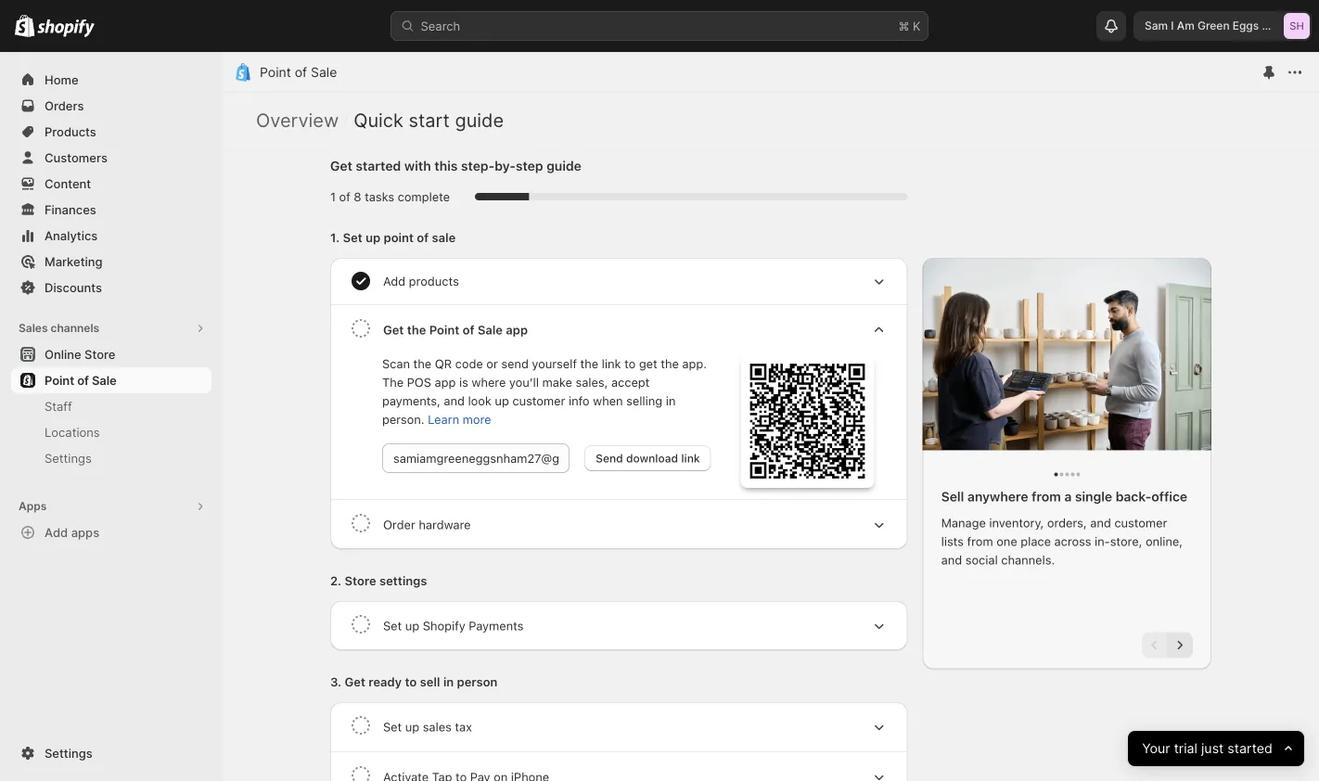 Task type: describe. For each thing, give the bounding box(es) containing it.
sam
[[1145, 19, 1168, 32]]

overview
[[256, 109, 339, 132]]

finances
[[45, 202, 96, 217]]

started
[[1228, 741, 1273, 757]]

discounts link
[[11, 275, 212, 301]]

sam i am green eggs and ham image
[[1284, 13, 1310, 39]]

icon for point of sale image
[[234, 63, 252, 82]]

overview button
[[256, 109, 339, 132]]

your trial just started
[[1142, 741, 1273, 757]]

1 horizontal spatial point
[[260, 64, 291, 80]]

online store button
[[0, 341, 223, 367]]

staff link
[[11, 393, 212, 419]]

0 horizontal spatial point
[[45, 373, 74, 387]]

analytics link
[[11, 223, 212, 249]]

i
[[1171, 19, 1174, 32]]

home
[[45, 72, 78, 87]]

0 horizontal spatial of
[[77, 373, 89, 387]]

marketing link
[[11, 249, 212, 275]]

sales
[[19, 321, 48, 335]]

online
[[45, 347, 81, 361]]

apps button
[[11, 494, 212, 520]]

your trial just started button
[[1128, 731, 1304, 766]]

1 horizontal spatial point of sale link
[[260, 64, 337, 80]]

apps
[[19, 500, 47, 513]]

locations link
[[11, 419, 212, 445]]

products link
[[11, 119, 212, 145]]

sales channels
[[19, 321, 99, 335]]

1 settings link from the top
[[11, 445, 212, 471]]

and
[[1262, 19, 1282, 32]]

2 settings from the top
[[45, 746, 92, 760]]

quick start guide
[[354, 109, 504, 132]]

content
[[45, 176, 91, 191]]

search
[[421, 19, 460, 33]]

locations
[[45, 425, 100, 439]]

2 settings link from the top
[[11, 740, 212, 766]]

store
[[84, 347, 115, 361]]

1 horizontal spatial point of sale
[[260, 64, 337, 80]]

⌘
[[899, 19, 910, 33]]

⌘ k
[[899, 19, 921, 33]]



Task type: vqa. For each thing, say whether or not it's contained in the screenshot.
SAM I AM GREEN EGGS AND HAM
yes



Task type: locate. For each thing, give the bounding box(es) containing it.
your
[[1142, 741, 1170, 757]]

orders link
[[11, 93, 212, 119]]

ham
[[1285, 19, 1309, 32]]

point
[[260, 64, 291, 80], [45, 373, 74, 387]]

shopify image
[[15, 14, 35, 37], [37, 19, 95, 38]]

0 vertical spatial sale
[[311, 64, 337, 80]]

orders
[[45, 98, 84, 113]]

point of sale link down store
[[11, 367, 212, 393]]

0 vertical spatial settings link
[[11, 445, 212, 471]]

online store
[[45, 347, 115, 361]]

point right the icon for point of sale at the left top
[[260, 64, 291, 80]]

1 vertical spatial point
[[45, 373, 74, 387]]

of down online store
[[77, 373, 89, 387]]

channels
[[51, 321, 99, 335]]

add
[[45, 525, 68, 539]]

0 vertical spatial point
[[260, 64, 291, 80]]

am
[[1177, 19, 1195, 32]]

1 settings from the top
[[45, 451, 92, 465]]

trial
[[1174, 741, 1198, 757]]

sale up overview
[[311, 64, 337, 80]]

products
[[45, 124, 96, 139]]

point of sale link
[[260, 64, 337, 80], [11, 367, 212, 393]]

settings link
[[11, 445, 212, 471], [11, 740, 212, 766]]

point of sale
[[260, 64, 337, 80], [45, 373, 117, 387]]

green
[[1198, 19, 1230, 32]]

analytics
[[45, 228, 98, 243]]

customers link
[[11, 145, 212, 171]]

1 vertical spatial point of sale link
[[11, 367, 212, 393]]

just
[[1201, 741, 1224, 757]]

customers
[[45, 150, 108, 165]]

start
[[409, 109, 450, 132]]

apps
[[71, 525, 99, 539]]

1 vertical spatial sale
[[92, 373, 117, 387]]

point up staff
[[45, 373, 74, 387]]

quick
[[354, 109, 403, 132]]

online store link
[[11, 341, 212, 367]]

home link
[[11, 67, 212, 93]]

of
[[295, 64, 307, 80], [77, 373, 89, 387]]

1 vertical spatial point of sale
[[45, 373, 117, 387]]

0 vertical spatial point of sale link
[[260, 64, 337, 80]]

1 horizontal spatial shopify image
[[37, 19, 95, 38]]

of up overview
[[295, 64, 307, 80]]

1 horizontal spatial sale
[[311, 64, 337, 80]]

0 horizontal spatial point of sale
[[45, 373, 117, 387]]

0 horizontal spatial point of sale link
[[11, 367, 212, 393]]

staff
[[45, 399, 72, 413]]

1 vertical spatial settings
[[45, 746, 92, 760]]

guide
[[455, 109, 504, 132]]

sale down store
[[92, 373, 117, 387]]

1 horizontal spatial of
[[295, 64, 307, 80]]

eggs
[[1233, 19, 1259, 32]]

0 horizontal spatial sale
[[92, 373, 117, 387]]

point of sale link up overview
[[260, 64, 337, 80]]

point of sale down online store
[[45, 373, 117, 387]]

1 vertical spatial settings link
[[11, 740, 212, 766]]

sales channels button
[[11, 315, 212, 341]]

sam i am green eggs and ham
[[1145, 19, 1309, 32]]

1 vertical spatial of
[[77, 373, 89, 387]]

0 horizontal spatial shopify image
[[15, 14, 35, 37]]

add apps
[[45, 525, 99, 539]]

add apps button
[[11, 520, 212, 546]]

finances link
[[11, 197, 212, 223]]

0 vertical spatial of
[[295, 64, 307, 80]]

0 vertical spatial point of sale
[[260, 64, 337, 80]]

settings
[[45, 451, 92, 465], [45, 746, 92, 760]]

marketing
[[45, 254, 103, 269]]

point of sale up overview
[[260, 64, 337, 80]]

discounts
[[45, 280, 102, 295]]

k
[[913, 19, 921, 33]]

0 vertical spatial settings
[[45, 451, 92, 465]]

sale
[[311, 64, 337, 80], [92, 373, 117, 387]]

content link
[[11, 171, 212, 197]]



